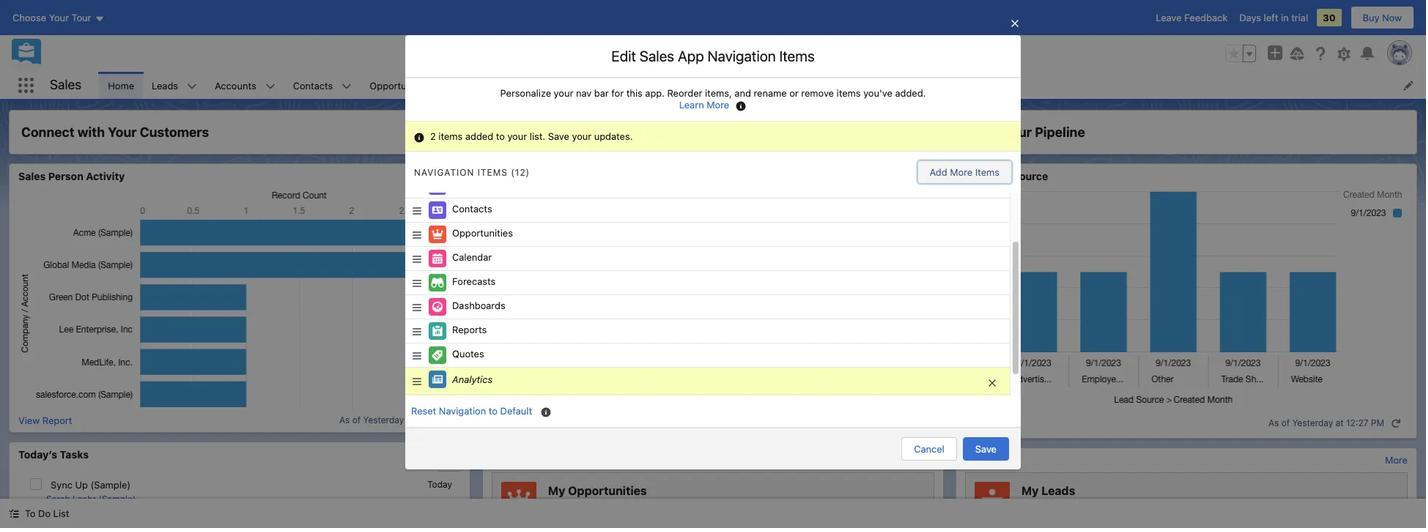 Task type: locate. For each thing, give the bounding box(es) containing it.
sales up connect
[[50, 77, 82, 93]]

forecasts
[[543, 80, 587, 91], [452, 276, 496, 287]]

contacts down the navigation items (12)
[[452, 203, 492, 215]]

0 horizontal spatial text default image
[[9, 509, 19, 519]]

(sample) up sarah loehr (sample)
[[90, 479, 131, 491]]

leads inside list item
[[152, 80, 178, 91]]

2 horizontal spatial as
[[1269, 418, 1279, 429]]

quotes inside list box
[[452, 348, 484, 360]]

quotes link
[[757, 72, 807, 99]]

sales left the person
[[18, 170, 46, 182]]

my inside my opportunities 2+ items, sorted by opportunity name
[[548, 484, 565, 497]]

1 name from the left
[[683, 500, 707, 511]]

1 horizontal spatial view
[[492, 414, 513, 426]]

search... button
[[544, 42, 837, 65]]

0 horizontal spatial view report
[[18, 414, 72, 426]]

0 horizontal spatial yesterday
[[363, 415, 404, 426]]

report
[[42, 414, 72, 426], [516, 414, 546, 426], [989, 414, 1019, 426]]

accounts list item
[[206, 72, 284, 99]]

1 horizontal spatial save
[[975, 443, 997, 455]]

opportunities down the team
[[452, 227, 513, 239]]

1 horizontal spatial of
[[808, 418, 817, 429]]

search...
[[572, 48, 612, 59]]

of
[[352, 415, 361, 426], [808, 418, 817, 429], [1282, 418, 1290, 429]]

reports inside list item
[[694, 80, 729, 91]]

manage & close deals
[[495, 125, 634, 140]]

0 horizontal spatial as
[[339, 415, 350, 426]]

2 view from the left
[[492, 414, 513, 426]]

12:​27 for manage & close deals
[[873, 418, 895, 429]]

leave feedback
[[1156, 12, 1228, 23]]

2 horizontal spatial opportunities
[[568, 484, 647, 497]]

2 2+ from the left
[[1022, 500, 1032, 511]]

add more items
[[930, 166, 1000, 178]]

report for customers
[[42, 414, 72, 426]]

more link for build your pipeline
[[1385, 454, 1408, 466]]

opportunities
[[370, 80, 430, 91], [452, 227, 513, 239], [568, 484, 647, 497]]

pipeline right the team
[[521, 170, 562, 182]]

team pipeline
[[492, 170, 562, 182]]

dashboards inside list item
[[604, 80, 658, 91]]

reports inside list box
[[452, 324, 487, 336]]

view report for deals
[[492, 414, 546, 426]]

my leads
[[965, 454, 1013, 466]]

1 horizontal spatial yesterday
[[819, 418, 860, 429]]

added.
[[895, 87, 926, 99]]

2 horizontal spatial my
[[1022, 484, 1039, 497]]

to right 'added'
[[496, 130, 505, 142]]

you've
[[863, 87, 893, 99]]

0 horizontal spatial save
[[548, 130, 569, 142]]

pm right reset
[[442, 415, 455, 426]]

0 horizontal spatial name
[[683, 500, 707, 511]]

items down the build
[[975, 166, 1000, 178]]

2 horizontal spatial pm
[[1371, 418, 1384, 429]]

your left list. at the left
[[507, 130, 527, 142]]

2 horizontal spatial by
[[1092, 500, 1102, 511]]

buy now
[[1363, 12, 1402, 23]]

0 vertical spatial to
[[496, 130, 505, 142]]

1 vertical spatial pipeline
[[521, 170, 562, 182]]

0 vertical spatial text default image
[[918, 418, 928, 429]]

0 vertical spatial sales
[[640, 48, 674, 64]]

to left default
[[489, 405, 498, 417]]

sorted inside my leads 2+ items, sorted by name
[[1063, 500, 1089, 511]]

items, for build your pipeline
[[1035, 500, 1060, 511]]

1 horizontal spatial as
[[795, 418, 806, 429]]

edit
[[611, 48, 636, 64]]

0 vertical spatial items
[[837, 87, 861, 99]]

forecasts inside 'link'
[[543, 80, 587, 91]]

list
[[99, 72, 1426, 99]]

by inside my leads 2+ items, sorted by name
[[1092, 500, 1102, 511]]

view down analytics
[[492, 414, 513, 426]]

1 horizontal spatial dashboards
[[604, 80, 658, 91]]

sales person activity
[[18, 170, 125, 182]]

1 horizontal spatial more link
[[1385, 454, 1408, 466]]

your left nav
[[554, 87, 573, 99]]

1 horizontal spatial 12:​27
[[873, 418, 895, 429]]

text default image left to
[[9, 509, 19, 519]]

0 vertical spatial quotes
[[766, 80, 798, 91]]

2 more link from the left
[[1385, 454, 1408, 466]]

contacts right accounts list item
[[293, 80, 333, 91]]

as
[[339, 415, 350, 426], [795, 418, 806, 429], [1269, 418, 1279, 429]]

view report up save button
[[965, 414, 1019, 426]]

sarah loehr (sample)
[[46, 494, 136, 505]]

quotes
[[766, 80, 798, 91], [452, 348, 484, 360]]

1 vertical spatial items
[[439, 130, 463, 142]]

1 horizontal spatial contacts
[[452, 203, 492, 215]]

leads
[[152, 80, 178, 91], [965, 170, 995, 182], [983, 454, 1013, 466], [1042, 484, 1075, 497]]

view report link for deals
[[492, 414, 546, 432]]

as of yesterday at 12:​27 pm for manage
[[795, 418, 911, 429]]

team
[[492, 170, 519, 182]]

pm left text default icon
[[1371, 418, 1384, 429]]

2 report from the left
[[516, 414, 546, 426]]

this
[[626, 87, 643, 99]]

left
[[1264, 12, 1278, 23]]

calendar list item
[[458, 72, 535, 99]]

view report down analytics
[[492, 414, 546, 426]]

2 horizontal spatial view report link
[[965, 414, 1019, 432]]

pipeline up source
[[1035, 125, 1085, 140]]

1 horizontal spatial forecasts
[[543, 80, 587, 91]]

0 horizontal spatial your
[[108, 125, 137, 140]]

text default image inside the to do list 'button'
[[9, 509, 19, 519]]

contacts list item
[[284, 72, 361, 99]]

updates.
[[594, 130, 633, 142]]

sales right edit
[[640, 48, 674, 64]]

view report
[[18, 414, 72, 426], [492, 414, 546, 426], [965, 414, 1019, 426]]

0 horizontal spatial by
[[618, 500, 628, 511]]

sorted inside my opportunities 2+ items, sorted by opportunity name
[[589, 500, 616, 511]]

by inside my opportunities 2+ items, sorted by opportunity name
[[618, 500, 628, 511]]

pm for build
[[1371, 418, 1384, 429]]

0 vertical spatial reports
[[694, 80, 729, 91]]

your right the build
[[1003, 125, 1032, 140]]

text default image up cancel at the right of the page
[[918, 418, 928, 429]]

0 horizontal spatial sorted
[[589, 500, 616, 511]]

(sample) down the sync up (sample)
[[98, 494, 136, 505]]

more link left save button
[[912, 454, 934, 466]]

2+ inside my opportunities 2+ items, sorted by opportunity name
[[548, 500, 559, 511]]

1 horizontal spatial view report
[[492, 414, 546, 426]]

list box containing contacts
[[405, 125, 1010, 422]]

opportunities list item
[[361, 72, 458, 99]]

leads inside my leads 2+ items, sorted by name
[[1042, 484, 1075, 497]]

view report link up save button
[[965, 414, 1019, 432]]

0 horizontal spatial 2+
[[548, 500, 559, 511]]

2 horizontal spatial view
[[965, 414, 987, 426]]

opportunities inside list box
[[452, 227, 513, 239]]

view report link up today's
[[18, 414, 72, 426]]

group
[[1225, 45, 1256, 62]]

quotes list item
[[757, 72, 826, 99]]

reports up learn more
[[694, 80, 729, 91]]

0 vertical spatial calendar
[[467, 80, 507, 91]]

1 vertical spatial dashboards
[[452, 300, 505, 312]]

0 horizontal spatial forecasts
[[452, 276, 496, 287]]

2 name from the left
[[1104, 500, 1128, 511]]

reports
[[694, 80, 729, 91], [452, 324, 487, 336]]

1 more link from the left
[[912, 454, 934, 466]]

0 horizontal spatial 12:​27
[[417, 415, 439, 426]]

and
[[735, 87, 751, 99]]

items right 2
[[439, 130, 463, 142]]

calendar
[[467, 80, 507, 91], [452, 252, 492, 263]]

navigation down analytics
[[439, 405, 486, 417]]

1 horizontal spatial pm
[[898, 418, 911, 429]]

1 horizontal spatial reports
[[694, 80, 729, 91]]

1 horizontal spatial sales
[[50, 77, 82, 93]]

1 horizontal spatial items
[[837, 87, 861, 99]]

as for manage
[[795, 418, 806, 429]]

2 items added to your list. save your updates.
[[430, 130, 633, 142]]

loehr
[[72, 494, 96, 505]]

0 horizontal spatial as of yesterday at 12:​27 pm
[[339, 415, 455, 426]]

opportunities up 2
[[370, 80, 430, 91]]

my opportunities 2+ items, sorted by opportunity name
[[548, 484, 707, 511]]

items left (12)
[[478, 167, 508, 178]]

view report link down analytics
[[492, 414, 546, 432]]

1 vertical spatial quotes
[[452, 348, 484, 360]]

view report up today's
[[18, 414, 72, 426]]

1 view report link from the left
[[18, 414, 72, 426]]

(sample) for sync up (sample)
[[90, 479, 131, 491]]

navigation items (12)
[[414, 167, 530, 178]]

view up today's
[[18, 414, 40, 426]]

items,
[[705, 87, 732, 99], [561, 500, 587, 511], [1035, 500, 1060, 511]]

12:​27 for build your pipeline
[[1346, 418, 1369, 429]]

0 horizontal spatial items,
[[561, 500, 587, 511]]

by for build your pipeline
[[1092, 500, 1102, 511]]

personalize
[[500, 87, 551, 99]]

person
[[48, 170, 83, 182]]

forecasts link
[[535, 72, 596, 99]]

text default image
[[918, 418, 928, 429], [9, 509, 19, 519]]

1 horizontal spatial name
[[1104, 500, 1128, 511]]

buy
[[1363, 12, 1380, 23]]

at
[[406, 415, 415, 426], [862, 418, 870, 429], [1336, 418, 1344, 429]]

view report for customers
[[18, 414, 72, 426]]

0 vertical spatial (sample)
[[90, 479, 131, 491]]

view up save button
[[965, 414, 987, 426]]

1 horizontal spatial view report link
[[492, 414, 546, 432]]

1 vertical spatial text default image
[[9, 509, 19, 519]]

(sample)
[[90, 479, 131, 491], [98, 494, 136, 505]]

contacts inside list box
[[452, 203, 492, 215]]

1 vertical spatial save
[[975, 443, 997, 455]]

now
[[1382, 12, 1402, 23]]

1 view report from the left
[[18, 414, 72, 426]]

my
[[965, 454, 980, 466], [548, 484, 565, 497], [1022, 484, 1039, 497]]

of for build your pipeline
[[1282, 418, 1290, 429]]

2
[[430, 130, 436, 142]]

list box
[[405, 125, 1010, 422]]

yesterday
[[363, 415, 404, 426], [819, 418, 860, 429], [1292, 418, 1333, 429]]

contacts inside list item
[[293, 80, 333, 91]]

sorted
[[589, 500, 616, 511], [1063, 500, 1089, 511]]

opportunities link
[[361, 72, 439, 99]]

home
[[108, 80, 134, 91]]

1 horizontal spatial at
[[862, 418, 870, 429]]

0 vertical spatial contacts
[[293, 80, 333, 91]]

pipeline
[[1035, 125, 1085, 140], [521, 170, 562, 182]]

0 horizontal spatial more link
[[912, 454, 934, 466]]

3 view report from the left
[[965, 414, 1019, 426]]

0 horizontal spatial reports
[[452, 324, 487, 336]]

2 horizontal spatial yesterday
[[1292, 418, 1333, 429]]

or
[[789, 87, 799, 99]]

1 vertical spatial reports
[[452, 324, 487, 336]]

contacts
[[293, 80, 333, 91], [452, 203, 492, 215]]

2 horizontal spatial items,
[[1035, 500, 1060, 511]]

1 vertical spatial opportunities
[[452, 227, 513, 239]]

2 horizontal spatial at
[[1336, 418, 1344, 429]]

0 horizontal spatial sales
[[18, 170, 46, 182]]

pm up cancel button
[[898, 418, 911, 429]]

1 horizontal spatial quotes
[[766, 80, 798, 91]]

2 horizontal spatial report
[[989, 414, 1019, 426]]

home link
[[99, 72, 143, 99]]

1 horizontal spatial pipeline
[[1035, 125, 1085, 140]]

quotes up analytics
[[452, 348, 484, 360]]

2+ inside my leads 2+ items, sorted by name
[[1022, 500, 1032, 511]]

1 vertical spatial sales
[[50, 77, 82, 93]]

items
[[779, 48, 815, 64], [975, 166, 1000, 178], [478, 167, 508, 178]]

as of yesterday at 12:​27 pm
[[339, 415, 455, 426], [795, 418, 911, 429], [1269, 418, 1384, 429]]

0 horizontal spatial quotes
[[452, 348, 484, 360]]

1 horizontal spatial items,
[[705, 87, 732, 99]]

navigation up reports list item
[[708, 48, 776, 64]]

2 sorted from the left
[[1063, 500, 1089, 511]]

accounts
[[215, 80, 256, 91]]

by
[[998, 170, 1010, 182], [618, 500, 628, 511], [1092, 500, 1102, 511]]

quotes left remove
[[766, 80, 798, 91]]

0 horizontal spatial view
[[18, 414, 40, 426]]

0 vertical spatial dashboards
[[604, 80, 658, 91]]

more link down text default icon
[[1385, 454, 1408, 466]]

0 horizontal spatial opportunities
[[370, 80, 430, 91]]

1 horizontal spatial as of yesterday at 12:​27 pm
[[795, 418, 911, 429]]

opportunities up opportunity
[[568, 484, 647, 497]]

1 horizontal spatial your
[[1003, 125, 1032, 140]]

report for deals
[[516, 414, 546, 426]]

0 vertical spatial save
[[548, 130, 569, 142]]

your right the with
[[108, 125, 137, 140]]

name inside my opportunities 2+ items, sorted by opportunity name
[[683, 500, 707, 511]]

sorted for close
[[589, 500, 616, 511]]

sarah loehr (sample) link
[[46, 494, 136, 505]]

2 horizontal spatial as of yesterday at 12:​27 pm
[[1269, 418, 1384, 429]]

0 vertical spatial pipeline
[[1035, 125, 1085, 140]]

0 vertical spatial opportunities
[[370, 80, 430, 91]]

0 horizontal spatial items
[[478, 167, 508, 178]]

1 view from the left
[[18, 414, 40, 426]]

3 view from the left
[[965, 414, 987, 426]]

reports up analytics
[[452, 324, 487, 336]]

dashboards inside list box
[[452, 300, 505, 312]]

days
[[1239, 12, 1261, 23]]

1 horizontal spatial opportunities
[[452, 227, 513, 239]]

yesterday for build your pipeline
[[1292, 418, 1333, 429]]

1 report from the left
[[42, 414, 72, 426]]

2 horizontal spatial view report
[[965, 414, 1019, 426]]

view
[[18, 414, 40, 426], [492, 414, 513, 426], [965, 414, 987, 426]]

learn more
[[679, 99, 729, 111]]

today's tasks
[[18, 448, 89, 461]]

save right list. at the left
[[548, 130, 569, 142]]

items, inside my opportunities 2+ items, sorted by opportunity name
[[561, 500, 587, 511]]

items up the quotes list item
[[779, 48, 815, 64]]

tasks
[[60, 448, 89, 461]]

2 horizontal spatial of
[[1282, 418, 1290, 429]]

0 horizontal spatial view report link
[[18, 414, 72, 426]]

1 horizontal spatial report
[[516, 414, 546, 426]]

text default image
[[1391, 418, 1401, 429]]

2 horizontal spatial 12:​27
[[1346, 418, 1369, 429]]

2 vertical spatial opportunities
[[568, 484, 647, 497]]

2 view report from the left
[[492, 414, 546, 426]]

30
[[1323, 12, 1336, 23]]

items left you've
[[837, 87, 861, 99]]

your
[[108, 125, 137, 140], [1003, 125, 1032, 140]]

1 2+ from the left
[[548, 500, 559, 511]]

navigation
[[708, 48, 776, 64], [414, 167, 474, 178], [439, 405, 486, 417]]

0 horizontal spatial dashboards
[[452, 300, 505, 312]]

2+ for your
[[1022, 500, 1032, 511]]

my inside my leads 2+ items, sorted by name
[[1022, 484, 1039, 497]]

items, inside my leads 2+ items, sorted by name
[[1035, 500, 1060, 511]]

2 vertical spatial sales
[[18, 170, 46, 182]]

my for manage & close deals
[[548, 484, 565, 497]]

option
[[405, 395, 1010, 422]]

1 sorted from the left
[[589, 500, 616, 511]]

navigation down 2
[[414, 167, 474, 178]]

0 horizontal spatial at
[[406, 415, 415, 426]]

save right cancel at the right of the page
[[975, 443, 997, 455]]

2 view report link from the left
[[492, 414, 546, 432]]

rename
[[754, 87, 787, 99]]

0 horizontal spatial pm
[[442, 415, 455, 426]]

days left in trial
[[1239, 12, 1308, 23]]

1 vertical spatial calendar
[[452, 252, 492, 263]]

0 horizontal spatial pipeline
[[521, 170, 562, 182]]

of for manage & close deals
[[808, 418, 817, 429]]

sync up (sample) link
[[51, 479, 131, 491]]

0 vertical spatial forecasts
[[543, 80, 587, 91]]

items inside button
[[975, 166, 1000, 178]]

2+
[[548, 500, 559, 511], [1022, 500, 1032, 511]]

reorder
[[667, 87, 702, 99]]



Task type: describe. For each thing, give the bounding box(es) containing it.
1 horizontal spatial by
[[998, 170, 1010, 182]]

app
[[678, 48, 704, 64]]

view for customers
[[18, 414, 40, 426]]

reset navigation to default
[[411, 405, 532, 417]]

at for build
[[1336, 418, 1344, 429]]

1 horizontal spatial items
[[779, 48, 815, 64]]

2 vertical spatial navigation
[[439, 405, 486, 417]]

3 view report link from the left
[[965, 414, 1019, 432]]

my leads 2+ items, sorted by name
[[1022, 484, 1128, 511]]

reports list item
[[686, 72, 757, 99]]

build your pipeline
[[968, 125, 1085, 140]]

today's
[[18, 448, 57, 461]]

list containing home
[[99, 72, 1426, 99]]

do
[[38, 508, 51, 520]]

2 your from the left
[[1003, 125, 1032, 140]]

save inside save button
[[975, 443, 997, 455]]

more inside button
[[950, 166, 973, 178]]

default
[[500, 405, 532, 417]]

add more items button
[[917, 160, 1012, 184]]

buy now button
[[1350, 6, 1414, 29]]

cancel button
[[902, 438, 957, 461]]

my for build your pipeline
[[1022, 484, 1039, 497]]

3 report from the left
[[989, 414, 1019, 426]]

for
[[611, 87, 624, 99]]

customers
[[140, 125, 209, 140]]

connect
[[21, 125, 74, 140]]

(sample) for sarah loehr (sample)
[[98, 494, 136, 505]]

feedback
[[1184, 12, 1228, 23]]

in
[[1281, 12, 1289, 23]]

1 vertical spatial navigation
[[414, 167, 474, 178]]

1 your from the left
[[108, 125, 137, 140]]

source
[[1013, 170, 1048, 182]]

edit sales app navigation items
[[611, 48, 815, 64]]

dashboards list item
[[596, 72, 686, 99]]

forecasts inside list box
[[452, 276, 496, 287]]

analytics
[[452, 374, 493, 386]]

name inside my leads 2+ items, sorted by name
[[1104, 500, 1128, 511]]

to do list
[[25, 508, 69, 520]]

connect with your customers
[[21, 125, 209, 140]]

(12)
[[511, 167, 530, 178]]

0 vertical spatial navigation
[[708, 48, 776, 64]]

opportunities inside list item
[[370, 80, 430, 91]]

calendar inside list box
[[452, 252, 492, 263]]

sync
[[51, 479, 72, 491]]

by for manage & close deals
[[618, 500, 628, 511]]

deals
[[599, 125, 634, 140]]

your right the & at top
[[572, 130, 592, 142]]

2+ for &
[[548, 500, 559, 511]]

bar
[[594, 87, 609, 99]]

yesterday for manage & close deals
[[819, 418, 860, 429]]

activity
[[86, 170, 125, 182]]

2 horizontal spatial sales
[[640, 48, 674, 64]]

leads by source
[[965, 170, 1048, 182]]

leads link
[[143, 72, 187, 99]]

nav
[[576, 87, 592, 99]]

add
[[930, 166, 947, 178]]

added
[[465, 130, 493, 142]]

reset navigation to default link
[[411, 405, 532, 417]]

0 horizontal spatial items
[[439, 130, 463, 142]]

app.
[[645, 87, 665, 99]]

with
[[78, 125, 105, 140]]

remove
[[801, 87, 834, 99]]

calendar inside list item
[[467, 80, 507, 91]]

&
[[548, 125, 557, 140]]

view report link for customers
[[18, 414, 72, 426]]

sales for sales
[[50, 77, 82, 93]]

1 vertical spatial to
[[489, 405, 498, 417]]

reports link
[[686, 72, 738, 99]]

more link for manage & close deals
[[912, 454, 934, 466]]

accounts link
[[206, 72, 265, 99]]

0 horizontal spatial of
[[352, 415, 361, 426]]

list.
[[530, 130, 545, 142]]

calendar link
[[458, 72, 516, 99]]

sales for sales person activity
[[18, 170, 46, 182]]

cancel
[[914, 443, 945, 455]]

my inside 'my leads' link
[[965, 454, 980, 466]]

save button
[[963, 438, 1009, 461]]

at for manage
[[862, 418, 870, 429]]

opportunity
[[631, 500, 681, 511]]

as of yesterday at 12:​27 pm for build
[[1269, 418, 1384, 429]]

build
[[968, 125, 1000, 140]]

1 horizontal spatial text default image
[[918, 418, 928, 429]]

up
[[75, 479, 88, 491]]

leave
[[1156, 12, 1182, 23]]

contacts link
[[284, 72, 342, 99]]

pm for manage
[[898, 418, 911, 429]]

learn more link
[[679, 99, 729, 111]]

trial
[[1291, 12, 1308, 23]]

list
[[53, 508, 69, 520]]

dashboards link
[[596, 72, 667, 99]]

items, for manage & close deals
[[561, 500, 587, 511]]

today
[[427, 479, 452, 490]]

to do list button
[[0, 499, 78, 528]]

as for build
[[1269, 418, 1279, 429]]

leads list item
[[143, 72, 206, 99]]

opportunities inside my opportunities 2+ items, sorted by opportunity name
[[568, 484, 647, 497]]

personalize your nav bar for this app. reorder items, and rename or remove items you've added.
[[500, 87, 926, 99]]

view for deals
[[492, 414, 513, 426]]

sarah
[[46, 494, 70, 505]]

close
[[560, 125, 596, 140]]

reset
[[411, 405, 436, 417]]

manage
[[495, 125, 545, 140]]

leave feedback link
[[1156, 12, 1228, 23]]

sync up (sample)
[[51, 479, 131, 491]]

to
[[25, 508, 36, 520]]

sorted for pipeline
[[1063, 500, 1089, 511]]

learn
[[679, 99, 704, 111]]

analytics option
[[405, 368, 1010, 395]]

quotes inside list item
[[766, 80, 798, 91]]



Task type: vqa. For each thing, say whether or not it's contained in the screenshot.
3rd Click To Dial Disabled image from the top
no



